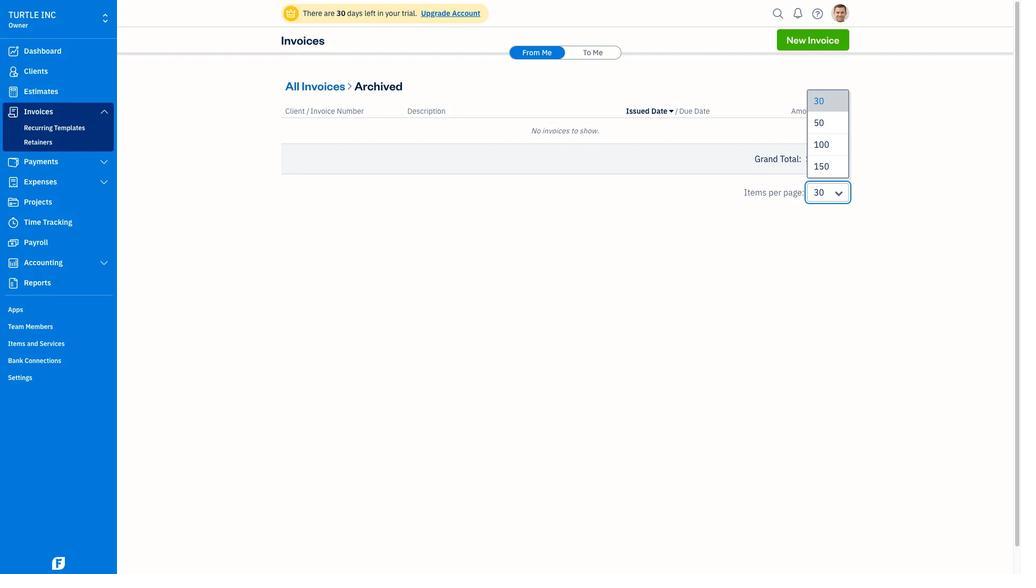 Task type: locate. For each thing, give the bounding box(es) containing it.
0 vertical spatial chevron large down image
[[99, 158, 109, 167]]

due date
[[680, 106, 710, 116]]

items
[[744, 187, 767, 198], [8, 340, 25, 348]]

chevron large down image for expenses
[[99, 178, 109, 187]]

chevron large down image up recurring templates link
[[99, 107, 109, 116]]

me inside from me link
[[542, 48, 552, 57]]

2 chevron large down image from the top
[[99, 259, 109, 268]]

invoices down there
[[281, 32, 325, 47]]

/
[[307, 106, 310, 116], [676, 106, 678, 116], [820, 106, 823, 116]]

grand total : $0.00 usd
[[755, 154, 845, 164]]

description
[[408, 106, 446, 116]]

2 chevron large down image from the top
[[99, 178, 109, 187]]

1 date from the left
[[652, 106, 668, 116]]

payment image
[[7, 157, 20, 168]]

0 horizontal spatial me
[[542, 48, 552, 57]]

invoice down all invoices link
[[311, 106, 335, 116]]

bank connections
[[8, 357, 61, 365]]

1 horizontal spatial /
[[676, 106, 678, 116]]

issued date
[[626, 106, 668, 116]]

amount
[[792, 106, 818, 116]]

invoices up client / invoice number
[[302, 78, 345, 93]]

client link
[[285, 106, 307, 116]]

client image
[[7, 67, 20, 77]]

date
[[652, 106, 668, 116], [695, 106, 710, 116]]

items and services link
[[3, 336, 114, 352]]

projects
[[24, 197, 52, 207]]

retainers
[[24, 138, 52, 146]]

date left caretdown image
[[652, 106, 668, 116]]

/ up 50
[[820, 106, 823, 116]]

1 chevron large down image from the top
[[99, 158, 109, 167]]

0 horizontal spatial invoice
[[311, 106, 335, 116]]

items left and
[[8, 340, 25, 348]]

1 / from the left
[[307, 106, 310, 116]]

payroll link
[[3, 234, 114, 253]]

0 vertical spatial invoices
[[281, 32, 325, 47]]

me right from
[[542, 48, 552, 57]]

1 vertical spatial invoice
[[311, 106, 335, 116]]

turtle inc owner
[[9, 10, 56, 29]]

retainers link
[[5, 136, 112, 149]]

and
[[27, 340, 38, 348]]

invoice down go to help icon
[[808, 34, 840, 46]]

1 vertical spatial chevron large down image
[[99, 178, 109, 187]]

1 vertical spatial items
[[8, 340, 25, 348]]

0 horizontal spatial date
[[652, 106, 668, 116]]

1 horizontal spatial items
[[744, 187, 767, 198]]

services
[[40, 340, 65, 348]]

items for items and services
[[8, 340, 25, 348]]

me inside to me link
[[593, 48, 603, 57]]

items inside main element
[[8, 340, 25, 348]]

payments
[[24, 157, 58, 167]]

1 me from the left
[[542, 48, 552, 57]]

new
[[787, 34, 806, 46]]

list box containing 30
[[808, 90, 848, 178]]

recurring
[[24, 124, 53, 132]]

total
[[780, 154, 799, 164]]

2 date from the left
[[695, 106, 710, 116]]

3 / from the left
[[820, 106, 823, 116]]

chevron large down image inside accounting link
[[99, 259, 109, 268]]

description link
[[408, 106, 446, 116]]

chevron large down image down payments link
[[99, 178, 109, 187]]

chevron large down image
[[99, 158, 109, 167], [99, 259, 109, 268]]

1 horizontal spatial date
[[695, 106, 710, 116]]

chevron large down image inside expenses 'link'
[[99, 178, 109, 187]]

items for items per page:
[[744, 187, 767, 198]]

crown image
[[285, 8, 297, 19]]

chevron large down image for accounting
[[99, 259, 109, 268]]

2 vertical spatial 30
[[814, 187, 825, 198]]

0 horizontal spatial items
[[8, 340, 25, 348]]

chevron large down image down payroll 'link'
[[99, 259, 109, 268]]

invoices up recurring at the left of the page
[[24, 107, 53, 117]]

amount / status
[[792, 106, 845, 116]]

items and services
[[8, 340, 65, 348]]

me right to
[[593, 48, 603, 57]]

me for from me
[[542, 48, 552, 57]]

list box
[[808, 90, 848, 178]]

/ right caretdown image
[[676, 106, 678, 116]]

150
[[814, 161, 830, 172]]

estimates link
[[3, 82, 114, 102]]

1 vertical spatial chevron large down image
[[99, 259, 109, 268]]

to me
[[583, 48, 603, 57]]

members
[[26, 323, 53, 331]]

to me link
[[566, 46, 621, 59]]

items left per
[[744, 187, 767, 198]]

invoice
[[808, 34, 840, 46], [311, 106, 335, 116]]

per
[[769, 187, 782, 198]]

expense image
[[7, 177, 20, 188]]

30
[[337, 9, 346, 18], [814, 96, 825, 106], [814, 187, 825, 198]]

new invoice
[[787, 34, 840, 46]]

invoices
[[281, 32, 325, 47], [302, 78, 345, 93], [24, 107, 53, 117]]

from
[[523, 48, 540, 57]]

timer image
[[7, 218, 20, 228]]

/ right client
[[307, 106, 310, 116]]

status
[[824, 106, 845, 116]]

client / invoice number
[[285, 106, 364, 116]]

no invoices to show.
[[531, 126, 599, 136]]

bank
[[8, 357, 23, 365]]

2 me from the left
[[593, 48, 603, 57]]

0 vertical spatial 30
[[337, 9, 346, 18]]

date right due
[[695, 106, 710, 116]]

chevron large down image down retainers "link"
[[99, 158, 109, 167]]

chevron large down image
[[99, 107, 109, 116], [99, 178, 109, 187]]

estimate image
[[7, 87, 20, 97]]

2 vertical spatial invoices
[[24, 107, 53, 117]]

accounting link
[[3, 254, 114, 273]]

tracking
[[43, 218, 72, 227]]

there are 30 days left in your trial. upgrade account
[[303, 9, 481, 18]]

chevron large down image for invoices
[[99, 107, 109, 116]]

time tracking link
[[3, 213, 114, 233]]

1 horizontal spatial invoice
[[808, 34, 840, 46]]

0 vertical spatial chevron large down image
[[99, 107, 109, 116]]

0 horizontal spatial /
[[307, 106, 310, 116]]

page:
[[784, 187, 805, 198]]

:
[[799, 154, 802, 164]]

notifications image
[[790, 3, 807, 24]]

Items per page: field
[[807, 183, 849, 202]]

archived
[[355, 78, 403, 93]]

templates
[[54, 124, 85, 132]]

due date link
[[680, 106, 710, 116]]

50
[[814, 118, 825, 128]]

1 chevron large down image from the top
[[99, 107, 109, 116]]

due
[[680, 106, 693, 116]]

amount link
[[792, 106, 820, 116]]

0 vertical spatial items
[[744, 187, 767, 198]]

all invoices link
[[285, 78, 348, 93]]

2 horizontal spatial /
[[820, 106, 823, 116]]

1 horizontal spatial me
[[593, 48, 603, 57]]

apps
[[8, 306, 23, 314]]



Task type: describe. For each thing, give the bounding box(es) containing it.
time
[[24, 218, 41, 227]]

bank connections link
[[3, 353, 114, 369]]

report image
[[7, 278, 20, 289]]

dashboard image
[[7, 46, 20, 57]]

1 vertical spatial 30
[[814, 96, 825, 106]]

invoices
[[542, 126, 570, 136]]

all
[[285, 78, 300, 93]]

caretdown image
[[670, 107, 674, 115]]

date for issued date
[[652, 106, 668, 116]]

1 vertical spatial invoices
[[302, 78, 345, 93]]

to
[[583, 48, 591, 57]]

settings
[[8, 374, 32, 382]]

number
[[337, 106, 364, 116]]

trial.
[[402, 9, 417, 18]]

inc
[[41, 10, 56, 20]]

accounting
[[24, 258, 63, 268]]

expenses link
[[3, 173, 114, 192]]

usd
[[831, 155, 845, 164]]

freshbooks image
[[50, 558, 67, 570]]

/ for amount
[[820, 106, 823, 116]]

invoice number link
[[311, 106, 364, 116]]

issued
[[626, 106, 650, 116]]

dashboard link
[[3, 42, 114, 61]]

there
[[303, 9, 322, 18]]

money image
[[7, 238, 20, 248]]

time tracking
[[24, 218, 72, 227]]

expenses
[[24, 177, 57, 187]]

team members link
[[3, 319, 114, 335]]

clients link
[[3, 62, 114, 81]]

account
[[452, 9, 481, 18]]

grand
[[755, 154, 778, 164]]

100
[[814, 139, 830, 150]]

recurring templates
[[24, 124, 85, 132]]

owner
[[9, 21, 28, 29]]

new invoice link
[[777, 29, 849, 51]]

no
[[531, 126, 541, 136]]

days
[[347, 9, 363, 18]]

projects link
[[3, 193, 114, 212]]

30 inside items per page: field
[[814, 187, 825, 198]]

team
[[8, 323, 24, 331]]

invoices link
[[3, 103, 114, 122]]

/ for client
[[307, 106, 310, 116]]

reports link
[[3, 274, 114, 293]]

clients
[[24, 67, 48, 76]]

upgrade account link
[[419, 9, 481, 18]]

issued date link
[[626, 106, 676, 116]]

upgrade
[[421, 9, 451, 18]]

status link
[[824, 106, 845, 116]]

to
[[571, 126, 578, 136]]

all invoices
[[285, 78, 345, 93]]

team members
[[8, 323, 53, 331]]

me for to me
[[593, 48, 603, 57]]

invoice image
[[7, 107, 20, 118]]

search image
[[770, 6, 787, 22]]

connections
[[25, 357, 61, 365]]

payroll
[[24, 238, 48, 247]]

your
[[385, 9, 400, 18]]

turtle
[[9, 10, 39, 20]]

payments link
[[3, 153, 114, 172]]

apps link
[[3, 302, 114, 318]]

main element
[[0, 0, 144, 575]]

from me
[[523, 48, 552, 57]]

2 / from the left
[[676, 106, 678, 116]]

left
[[365, 9, 376, 18]]

reports
[[24, 278, 51, 288]]

date for due date
[[695, 106, 710, 116]]

chart image
[[7, 258, 20, 269]]

settings link
[[3, 370, 114, 386]]

are
[[324, 9, 335, 18]]

in
[[378, 9, 384, 18]]

0 vertical spatial invoice
[[808, 34, 840, 46]]

$0.00
[[806, 154, 829, 164]]

recurring templates link
[[5, 122, 112, 135]]

dashboard
[[24, 46, 62, 56]]

from me link
[[510, 46, 565, 59]]

invoices inside main element
[[24, 107, 53, 117]]

project image
[[7, 197, 20, 208]]

show.
[[580, 126, 599, 136]]

chevron large down image for payments
[[99, 158, 109, 167]]

go to help image
[[810, 6, 827, 22]]

client
[[285, 106, 305, 116]]

items per page:
[[744, 187, 805, 198]]



Task type: vqa. For each thing, say whether or not it's contained in the screenshot.
'your' inside Have Lots of Clients? Automatically import your clients from a .csv file. Import now
no



